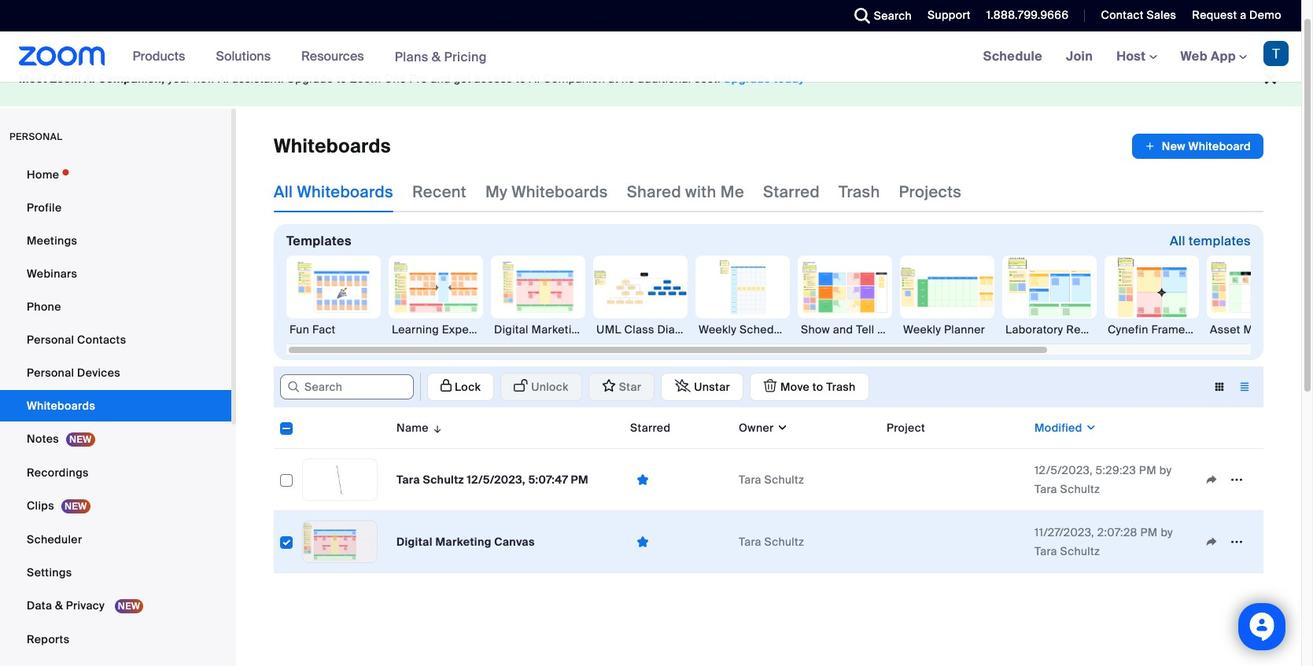 Task type: locate. For each thing, give the bounding box(es) containing it.
ai left companion
[[529, 72, 540, 86]]

& for pricing
[[432, 48, 441, 65]]

cell for 12/5/2023,
[[880, 449, 1028, 511]]

& inside product information navigation
[[432, 48, 441, 65]]

starred inside tabs of all whiteboard page tab list
[[763, 182, 820, 202]]

12/5/2023,
[[1035, 463, 1093, 478], [467, 473, 525, 487]]

unlock button
[[500, 373, 582, 401]]

at
[[608, 72, 619, 86]]

0 horizontal spatial digital
[[397, 535, 433, 549]]

by left share icon
[[1161, 526, 1173, 540]]

personal down personal contacts
[[27, 366, 74, 380]]

whiteboards inside application
[[274, 134, 391, 158]]

2 down image from the left
[[1082, 420, 1097, 436]]

1 down image from the left
[[774, 420, 788, 436]]

all inside button
[[1170, 233, 1186, 249]]

to right the access
[[516, 72, 526, 86]]

0 vertical spatial marketing
[[531, 323, 585, 337]]

zoom left the one
[[350, 72, 381, 86]]

1 personal from the top
[[27, 333, 74, 347]]

class
[[624, 323, 654, 337]]

1 vertical spatial &
[[55, 599, 63, 613]]

0 vertical spatial digital marketing canvas
[[494, 323, 628, 337]]

laboratory report
[[1005, 323, 1103, 337]]

0 horizontal spatial schedule
[[740, 323, 790, 337]]

owner
[[739, 421, 774, 435]]

1 horizontal spatial digital
[[494, 323, 529, 337]]

with inside show and tell with a twist element
[[877, 323, 899, 337]]

and left get
[[431, 72, 451, 86]]

new
[[194, 72, 215, 86]]

ai
[[84, 72, 95, 86], [218, 72, 229, 86], [529, 72, 540, 86]]

solutions button
[[216, 31, 278, 82]]

1 horizontal spatial ai
[[218, 72, 229, 86]]

pm for 12/5/2023, 5:29:23 pm by tara schultz
[[1139, 463, 1157, 478]]

with
[[685, 182, 716, 202], [877, 323, 899, 337]]

1 horizontal spatial starred
[[763, 182, 820, 202]]

application
[[420, 373, 869, 401], [274, 408, 1275, 585], [1199, 468, 1257, 492], [1199, 530, 1257, 554]]

all inside tab list
[[274, 182, 293, 202]]

sales
[[1147, 8, 1176, 22]]

planner
[[944, 323, 985, 337]]

1 horizontal spatial &
[[432, 48, 441, 65]]

0 horizontal spatial down image
[[774, 420, 788, 436]]

0 vertical spatial starred
[[763, 182, 820, 202]]

2:07:28
[[1097, 526, 1137, 540]]

weekly schedule element
[[695, 322, 790, 338]]

weekly inside weekly schedule element
[[699, 323, 737, 337]]

11/27/2023,
[[1035, 526, 1094, 540]]

1 horizontal spatial down image
[[1082, 420, 1097, 436]]

1 horizontal spatial schedule
[[983, 48, 1042, 65]]

trash right move
[[826, 380, 856, 394]]

1 horizontal spatial 12/5/2023,
[[1035, 463, 1093, 478]]

fun
[[290, 323, 309, 337]]

to right move
[[813, 380, 823, 394]]

request a demo link
[[1180, 0, 1301, 31], [1192, 8, 1282, 22]]

pm inside 12/5/2023, 5:29:23 pm by tara schultz
[[1139, 463, 1157, 478]]

1 horizontal spatial to
[[516, 72, 526, 86]]

one
[[384, 72, 406, 86]]

move to trash
[[780, 380, 856, 394]]

1 cell from the top
[[880, 449, 1028, 511]]

1 vertical spatial marketing
[[435, 535, 491, 549]]

cost.
[[694, 72, 721, 86]]

digital marketing canvas
[[494, 323, 628, 337], [397, 535, 535, 549]]

& right data
[[55, 599, 63, 613]]

digital marketing canvas button
[[491, 256, 628, 338]]

tara
[[397, 473, 420, 487], [739, 473, 761, 487], [1035, 482, 1057, 496], [739, 535, 761, 549], [1035, 544, 1057, 559]]

2 tara schultz from the top
[[739, 535, 804, 549]]

1 horizontal spatial all
[[1170, 233, 1186, 249]]

report
[[1066, 323, 1103, 337]]

asset management element
[[1207, 322, 1313, 338]]

banner
[[0, 31, 1301, 83]]

0 vertical spatial tara schultz
[[739, 473, 804, 487]]

plans & pricing
[[395, 48, 487, 65]]

2 cell from the top
[[880, 511, 1028, 574]]

marketing inside button
[[531, 323, 585, 337]]

1.888.799.9666 button up schedule link
[[986, 8, 1069, 22]]

2 weekly from the left
[[903, 323, 941, 337]]

digital marketing canvas down the tara schultz 12/5/2023, 5:07:47 pm
[[397, 535, 535, 549]]

app
[[1211, 48, 1236, 65]]

1 vertical spatial a
[[902, 323, 909, 337]]

join
[[1066, 48, 1093, 65]]

all left the templates
[[1170, 233, 1186, 249]]

by left share image
[[1159, 463, 1172, 478]]

0 horizontal spatial and
[[431, 72, 451, 86]]

0 horizontal spatial marketing
[[435, 535, 491, 549]]

1 horizontal spatial a
[[1240, 8, 1247, 22]]

thumbnail of tara schultz 12/5/2023, 5:07:47 pm image
[[303, 459, 377, 500]]

asset management
[[1210, 323, 1313, 337]]

notes
[[27, 432, 59, 446]]

unstar button
[[661, 373, 743, 401]]

upgrade
[[287, 72, 333, 86], [723, 72, 771, 86]]

personal for personal contacts
[[27, 333, 74, 347]]

move to trash button
[[750, 373, 869, 401]]

0 horizontal spatial to
[[336, 72, 347, 86]]

12/5/2023, down modified dropdown button
[[1035, 463, 1093, 478]]

pm for 11/27/2023, 2:07:28 pm by tara schultz
[[1140, 526, 1158, 540]]

2 personal from the top
[[27, 366, 74, 380]]

upgrade down resources
[[287, 72, 333, 86]]

0 horizontal spatial all
[[274, 182, 293, 202]]

weekly for weekly planner
[[903, 323, 941, 337]]

1 tara schultz from the top
[[739, 473, 804, 487]]

1 vertical spatial personal
[[27, 366, 74, 380]]

products
[[133, 48, 185, 65]]

more options for digital marketing canvas image
[[1224, 535, 1249, 549]]

1 vertical spatial trash
[[826, 380, 856, 394]]

0 vertical spatial with
[[685, 182, 716, 202]]

trash left projects on the top right
[[839, 182, 880, 202]]

demo
[[1249, 8, 1282, 22]]

1 horizontal spatial upgrade
[[723, 72, 771, 86]]

application containing lock
[[420, 373, 869, 401]]

profile link
[[0, 192, 231, 223]]

asset
[[1210, 323, 1241, 337]]

pricing
[[444, 48, 487, 65]]

0 horizontal spatial upgrade
[[287, 72, 333, 86]]

show
[[801, 323, 830, 337]]

0 horizontal spatial starred
[[630, 421, 671, 435]]

access
[[474, 72, 513, 86]]

personal down phone
[[27, 333, 74, 347]]

by inside 12/5/2023, 5:29:23 pm by tara schultz
[[1159, 463, 1172, 478]]

1 vertical spatial all
[[1170, 233, 1186, 249]]

12/5/2023, inside 12/5/2023, 5:29:23 pm by tara schultz
[[1035, 463, 1093, 478]]

marketing down the tara schultz 12/5/2023, 5:07:47 pm
[[435, 535, 491, 549]]

pm right 5:29:23
[[1139, 463, 1157, 478]]

pm inside 11/27/2023, 2:07:28 pm by tara schultz
[[1140, 526, 1158, 540]]

weekly for weekly schedule
[[699, 323, 737, 337]]

weekly left the planner
[[903, 323, 941, 337]]

zoom
[[50, 72, 81, 86], [350, 72, 381, 86]]

0 vertical spatial all
[[274, 182, 293, 202]]

& inside personal menu menu
[[55, 599, 63, 613]]

meetings navigation
[[971, 31, 1301, 83]]

share image
[[1199, 535, 1224, 549]]

1 weekly from the left
[[699, 323, 737, 337]]

scheduler link
[[0, 524, 231, 555]]

grid mode, not selected image
[[1207, 380, 1232, 394]]

whiteboards down personal devices
[[27, 399, 95, 413]]

1.888.799.9666 button up join
[[975, 0, 1073, 31]]

meet zoom ai companion, footer
[[0, 52, 1301, 106]]

1 horizontal spatial and
[[833, 323, 853, 337]]

1 vertical spatial tara schultz
[[739, 535, 804, 549]]

1 vertical spatial by
[[1161, 526, 1173, 540]]

3 ai from the left
[[529, 72, 540, 86]]

starred inside application
[[630, 421, 671, 435]]

starred down whiteboards application
[[763, 182, 820, 202]]

pm
[[1139, 463, 1157, 478], [571, 473, 588, 487], [1140, 526, 1158, 540]]

search button
[[842, 0, 916, 31]]

laboratory
[[1005, 323, 1063, 337]]

contact sales link
[[1089, 0, 1180, 31], [1101, 8, 1176, 22]]

schedule left show
[[740, 323, 790, 337]]

to down resources
[[336, 72, 347, 86]]

1 vertical spatial and
[[833, 323, 853, 337]]

request
[[1192, 8, 1237, 22]]

to
[[336, 72, 347, 86], [516, 72, 526, 86], [813, 380, 823, 394]]

0 horizontal spatial zoom
[[50, 72, 81, 86]]

plans & pricing link
[[395, 48, 487, 65], [395, 48, 487, 65]]

my
[[485, 182, 508, 202]]

1 horizontal spatial marketing
[[531, 323, 585, 337]]

phone link
[[0, 291, 231, 323]]

weekly schedule button
[[695, 256, 790, 338]]

2 horizontal spatial ai
[[529, 72, 540, 86]]

1 vertical spatial digital
[[397, 535, 433, 549]]

1 vertical spatial schedule
[[740, 323, 790, 337]]

0 horizontal spatial &
[[55, 599, 63, 613]]

with inside tabs of all whiteboard page tab list
[[685, 182, 716, 202]]

click to unstar the whiteboard tara schultz 12/5/2023, 5:07:47 pm image
[[630, 472, 655, 487]]

projects
[[899, 182, 962, 202]]

0 horizontal spatial a
[[902, 323, 909, 337]]

notes link
[[0, 423, 231, 456]]

pm right 2:07:28
[[1140, 526, 1158, 540]]

tabs of all whiteboard page tab list
[[274, 172, 962, 212]]

all
[[274, 182, 293, 202], [1170, 233, 1186, 249]]

templates
[[286, 233, 352, 249]]

1 vertical spatial digital marketing canvas
[[397, 535, 535, 549]]

5:29:23
[[1096, 463, 1136, 478]]

2 horizontal spatial to
[[813, 380, 823, 394]]

cell
[[880, 449, 1028, 511], [880, 511, 1028, 574]]

ai down zoom logo
[[84, 72, 95, 86]]

thumbnail of digital marketing canvas image
[[303, 522, 377, 563]]

weekly planner
[[903, 323, 985, 337]]

down image up 5:29:23
[[1082, 420, 1097, 436]]

2 zoom from the left
[[350, 72, 381, 86]]

a left demo
[[1240, 8, 1247, 22]]

meetings link
[[0, 225, 231, 256]]

ai right new
[[218, 72, 229, 86]]

and
[[431, 72, 451, 86], [833, 323, 853, 337]]

0 vertical spatial and
[[431, 72, 451, 86]]

laboratory report element
[[1002, 322, 1103, 338]]

with right tell
[[877, 323, 899, 337]]

& right plans
[[432, 48, 441, 65]]

1 vertical spatial with
[[877, 323, 899, 337]]

show and tell with a twist button
[[798, 256, 939, 338]]

host
[[1117, 48, 1149, 65]]

canvas inside digital marketing canvas element
[[588, 323, 628, 337]]

pm right 5:07:47
[[571, 473, 588, 487]]

whiteboards link
[[0, 390, 231, 422]]

whiteboards right my
[[512, 182, 608, 202]]

share image
[[1199, 473, 1224, 487]]

down image down move
[[774, 420, 788, 436]]

1 horizontal spatial weekly
[[903, 323, 941, 337]]

upgrade right cost.
[[723, 72, 771, 86]]

down image
[[774, 420, 788, 436], [1082, 420, 1097, 436]]

unstar
[[694, 380, 730, 394]]

application containing name
[[274, 408, 1275, 585]]

1 vertical spatial starred
[[630, 421, 671, 435]]

0 vertical spatial schedule
[[983, 48, 1042, 65]]

starred down star
[[630, 421, 671, 435]]

cynefin
[[1108, 323, 1148, 337]]

digital marketing canvas up unlock
[[494, 323, 628, 337]]

0 horizontal spatial weekly
[[699, 323, 737, 337]]

products button
[[133, 31, 192, 82]]

tell
[[856, 323, 874, 337]]

0 vertical spatial trash
[[839, 182, 880, 202]]

0 vertical spatial a
[[1240, 8, 1247, 22]]

&
[[432, 48, 441, 65], [55, 599, 63, 613]]

tara inside 11/27/2023, 2:07:28 pm by tara schultz
[[1035, 544, 1057, 559]]

0 vertical spatial personal
[[27, 333, 74, 347]]

marketing left "uml"
[[531, 323, 585, 337]]

12/5/2023, left 5:07:47
[[467, 473, 525, 487]]

cell for 11/27/2023,
[[880, 511, 1028, 574]]

schedule down "1.888.799.9666"
[[983, 48, 1042, 65]]

by inside 11/27/2023, 2:07:28 pm by tara schultz
[[1161, 526, 1173, 540]]

whiteboards up 'all whiteboards'
[[274, 134, 391, 158]]

0 horizontal spatial with
[[685, 182, 716, 202]]

all up templates
[[274, 182, 293, 202]]

lock button
[[427, 373, 494, 401]]

0 vertical spatial &
[[432, 48, 441, 65]]

Search text field
[[280, 375, 414, 400]]

with left "me"
[[685, 182, 716, 202]]

canvas inside learning experience canvas element
[[506, 323, 545, 337]]

0 vertical spatial digital
[[494, 323, 529, 337]]

1 horizontal spatial zoom
[[350, 72, 381, 86]]

recent
[[412, 182, 466, 202]]

and left tell
[[833, 323, 853, 337]]

0 horizontal spatial 12/5/2023,
[[467, 473, 525, 487]]

weekly inside weekly planner element
[[903, 323, 941, 337]]

tara schultz for digital marketing canvas
[[739, 535, 804, 549]]

whiteboards
[[274, 134, 391, 158], [297, 182, 393, 202], [512, 182, 608, 202], [27, 399, 95, 413]]

0 vertical spatial by
[[1159, 463, 1172, 478]]

a left the twist
[[902, 323, 909, 337]]

personal
[[27, 333, 74, 347], [27, 366, 74, 380]]

companion,
[[98, 72, 165, 86]]

0 horizontal spatial ai
[[84, 72, 95, 86]]

privacy
[[66, 599, 105, 613]]

weekly up unstar
[[699, 323, 737, 337]]

schultz inside 12/5/2023, 5:29:23 pm by tara schultz
[[1060, 482, 1100, 496]]

zoom down zoom logo
[[50, 72, 81, 86]]

1 horizontal spatial with
[[877, 323, 899, 337]]



Task type: describe. For each thing, give the bounding box(es) containing it.
profile
[[27, 201, 62, 215]]

all for all templates
[[1170, 233, 1186, 249]]

trash inside move to trash dropdown button
[[826, 380, 856, 394]]

personal devices link
[[0, 357, 231, 389]]

weekly schedule
[[699, 323, 790, 337]]

fun fact
[[290, 323, 336, 337]]

new whiteboard
[[1162, 139, 1251, 153]]

additional
[[638, 72, 691, 86]]

contact
[[1101, 8, 1144, 22]]

digital marketing canvas, modified at nov 27, 2023 by tara schultz, link image
[[302, 521, 378, 563]]

clips link
[[0, 490, 231, 522]]

schedule inside "meetings" navigation
[[983, 48, 1042, 65]]

project
[[887, 421, 925, 435]]

2 ai from the left
[[218, 72, 229, 86]]

shared with me
[[627, 182, 744, 202]]

learning experience canvas element
[[389, 322, 545, 338]]

modified button
[[1035, 420, 1097, 436]]

meet
[[19, 72, 47, 86]]

personal
[[9, 131, 63, 143]]

pro
[[409, 72, 428, 86]]

my whiteboards
[[485, 182, 608, 202]]

data & privacy link
[[0, 590, 231, 622]]

home link
[[0, 159, 231, 190]]

search
[[874, 9, 912, 23]]

unlock
[[531, 380, 569, 394]]

tara inside 12/5/2023, 5:29:23 pm by tara schultz
[[1035, 482, 1057, 496]]

whiteboards application
[[274, 134, 1264, 159]]

digital marketing canvas element
[[491, 322, 628, 338]]

whiteboards up templates
[[297, 182, 393, 202]]

1 upgrade from the left
[[287, 72, 333, 86]]

product information navigation
[[121, 31, 499, 83]]

star button
[[588, 373, 655, 401]]

personal contacts link
[[0, 324, 231, 356]]

host button
[[1117, 48, 1157, 65]]

down image for owner
[[774, 420, 788, 436]]

zoom logo image
[[19, 46, 105, 66]]

webinars link
[[0, 258, 231, 290]]

canvas for learning experience canvas element
[[506, 323, 545, 337]]

show and tell with a twist element
[[798, 322, 939, 338]]

resources button
[[301, 31, 371, 82]]

to inside dropdown button
[[813, 380, 823, 394]]

fun fact element
[[286, 322, 381, 338]]

no
[[621, 72, 635, 86]]

solutions
[[216, 48, 271, 65]]

recordings
[[27, 466, 89, 480]]

settings
[[27, 566, 72, 580]]

by for 11/27/2023, 2:07:28 pm by tara schultz
[[1161, 526, 1173, 540]]

list mode, selected image
[[1232, 380, 1257, 394]]

clips
[[27, 499, 54, 513]]

schedule link
[[971, 31, 1054, 82]]

experience
[[442, 323, 503, 337]]

personal menu menu
[[0, 159, 231, 657]]

12/5/2023, 5:29:23 pm by tara schultz
[[1035, 463, 1172, 496]]

1 zoom from the left
[[50, 72, 81, 86]]

uml class diagram button
[[593, 256, 703, 338]]

management
[[1243, 323, 1313, 337]]

today
[[774, 72, 805, 86]]

tara schultz 12/5/2023, 5:07:47 pm
[[397, 473, 588, 487]]

personal contacts
[[27, 333, 126, 347]]

by for 12/5/2023, 5:29:23 pm by tara schultz
[[1159, 463, 1172, 478]]

banner containing products
[[0, 31, 1301, 83]]

all for all whiteboards
[[274, 182, 293, 202]]

more options for tara schultz 12/5/2023, 5:07:47 pm image
[[1224, 473, 1249, 487]]

data & privacy
[[27, 599, 108, 613]]

your
[[168, 72, 191, 86]]

contact sales
[[1101, 8, 1176, 22]]

schultz inside 11/27/2023, 2:07:28 pm by tara schultz
[[1060, 544, 1100, 559]]

trash inside tabs of all whiteboard page tab list
[[839, 182, 880, 202]]

5:07:47
[[528, 473, 568, 487]]

profile picture image
[[1264, 41, 1289, 66]]

uml class diagram element
[[593, 322, 703, 338]]

new
[[1162, 139, 1186, 153]]

contacts
[[77, 333, 126, 347]]

digital marketing canvas inside application
[[397, 535, 535, 549]]

and inside meet zoom ai companion, footer
[[431, 72, 451, 86]]

all whiteboards
[[274, 182, 393, 202]]

new whiteboard button
[[1132, 134, 1264, 159]]

add image
[[1145, 138, 1156, 154]]

weekly planner element
[[900, 322, 994, 338]]

weekly planner button
[[900, 256, 994, 338]]

& for privacy
[[55, 599, 63, 613]]

shared
[[627, 182, 681, 202]]

schedule inside button
[[740, 323, 790, 337]]

digital inside button
[[494, 323, 529, 337]]

reports link
[[0, 624, 231, 655]]

personal for personal devices
[[27, 366, 74, 380]]

web app
[[1181, 48, 1236, 65]]

whiteboards inside personal menu menu
[[27, 399, 95, 413]]

laboratory report button
[[1002, 256, 1103, 338]]

and inside button
[[833, 323, 853, 337]]

uml
[[596, 323, 621, 337]]

digital inside application
[[397, 535, 433, 549]]

1 ai from the left
[[84, 72, 95, 86]]

marketing inside application
[[435, 535, 491, 549]]

all templates
[[1170, 233, 1251, 249]]

get
[[454, 72, 471, 86]]

a inside button
[[902, 323, 909, 337]]

request a demo
[[1192, 8, 1282, 22]]

join link
[[1054, 31, 1105, 82]]

show and tell with a twist
[[801, 323, 939, 337]]

click to unstar the whiteboard digital marketing canvas image
[[630, 535, 655, 550]]

canvas for digital marketing canvas element
[[588, 323, 628, 337]]

learning
[[392, 323, 439, 337]]

diagram
[[657, 323, 703, 337]]

arrow down image
[[429, 419, 443, 437]]

uml class diagram
[[596, 323, 703, 337]]

templates
[[1189, 233, 1251, 249]]

down image for modified
[[1082, 420, 1097, 436]]

move
[[780, 380, 810, 394]]

cynefin framework element
[[1105, 322, 1210, 338]]

assistant!
[[232, 72, 284, 86]]

owner button
[[739, 420, 788, 436]]

learning experience canvas button
[[389, 256, 545, 338]]

tara schultz for tara schultz 12/5/2023, 5:07:47 pm
[[739, 473, 804, 487]]

learning experience canvas
[[392, 323, 545, 337]]

2 upgrade from the left
[[723, 72, 771, 86]]

meetings
[[27, 234, 77, 248]]

support
[[928, 8, 971, 22]]

digital marketing canvas inside button
[[494, 323, 628, 337]]

data
[[27, 599, 52, 613]]

all templates button
[[1170, 229, 1251, 254]]

home
[[27, 168, 59, 182]]



Task type: vqa. For each thing, say whether or not it's contained in the screenshot.
UML Class Diagram ELEMENT
yes



